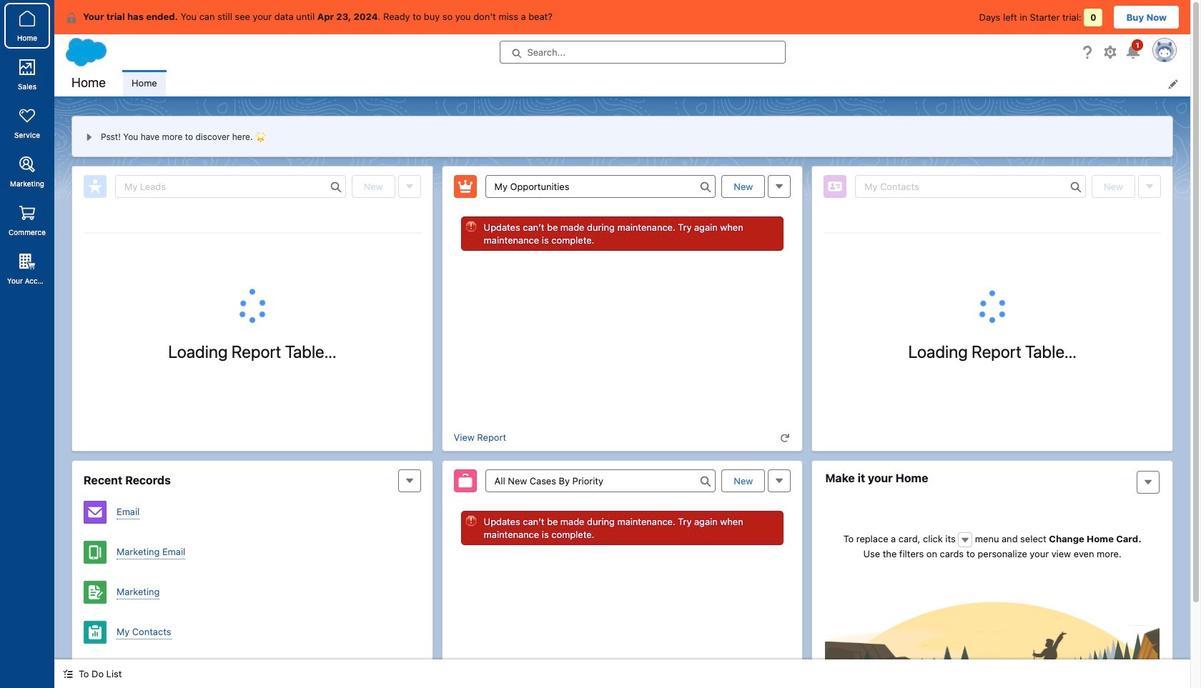 Task type: locate. For each thing, give the bounding box(es) containing it.
grid
[[84, 233, 421, 234], [824, 233, 1161, 234]]

1 horizontal spatial text default image
[[961, 535, 971, 545]]

text default image
[[66, 12, 77, 23], [780, 433, 790, 443]]

1 horizontal spatial grid
[[824, 233, 1161, 234]]

engagement channel type image
[[84, 501, 107, 524]]

0 vertical spatial text default image
[[66, 12, 77, 23]]

0 horizontal spatial text default image
[[66, 12, 77, 23]]

communication subscription image
[[84, 581, 107, 604]]

1 vertical spatial text default image
[[780, 433, 790, 443]]

1 horizontal spatial text default image
[[780, 433, 790, 443]]

0 vertical spatial error image
[[465, 221, 477, 232]]

text default image
[[961, 535, 971, 545], [63, 669, 73, 680]]

2 error image from the top
[[465, 516, 477, 527]]

1 vertical spatial error image
[[465, 516, 477, 527]]

Select an Option text field
[[485, 175, 716, 198]]

2 grid from the left
[[824, 233, 1161, 234]]

0 vertical spatial text default image
[[961, 535, 971, 545]]

0 horizontal spatial text default image
[[63, 669, 73, 680]]

0 horizontal spatial grid
[[84, 233, 421, 234]]

error image
[[465, 221, 477, 232], [465, 516, 477, 527]]

1 grid from the left
[[84, 233, 421, 234]]

list
[[123, 70, 1191, 97]]



Task type: vqa. For each thing, say whether or not it's contained in the screenshot.
the rightmost GRID
yes



Task type: describe. For each thing, give the bounding box(es) containing it.
Select an Option text field
[[485, 470, 716, 493]]

account image
[[84, 661, 107, 684]]

1 vertical spatial text default image
[[63, 669, 73, 680]]

communication subscription channel type image
[[84, 541, 107, 564]]

1 error image from the top
[[465, 221, 477, 232]]

report image
[[84, 621, 107, 644]]



